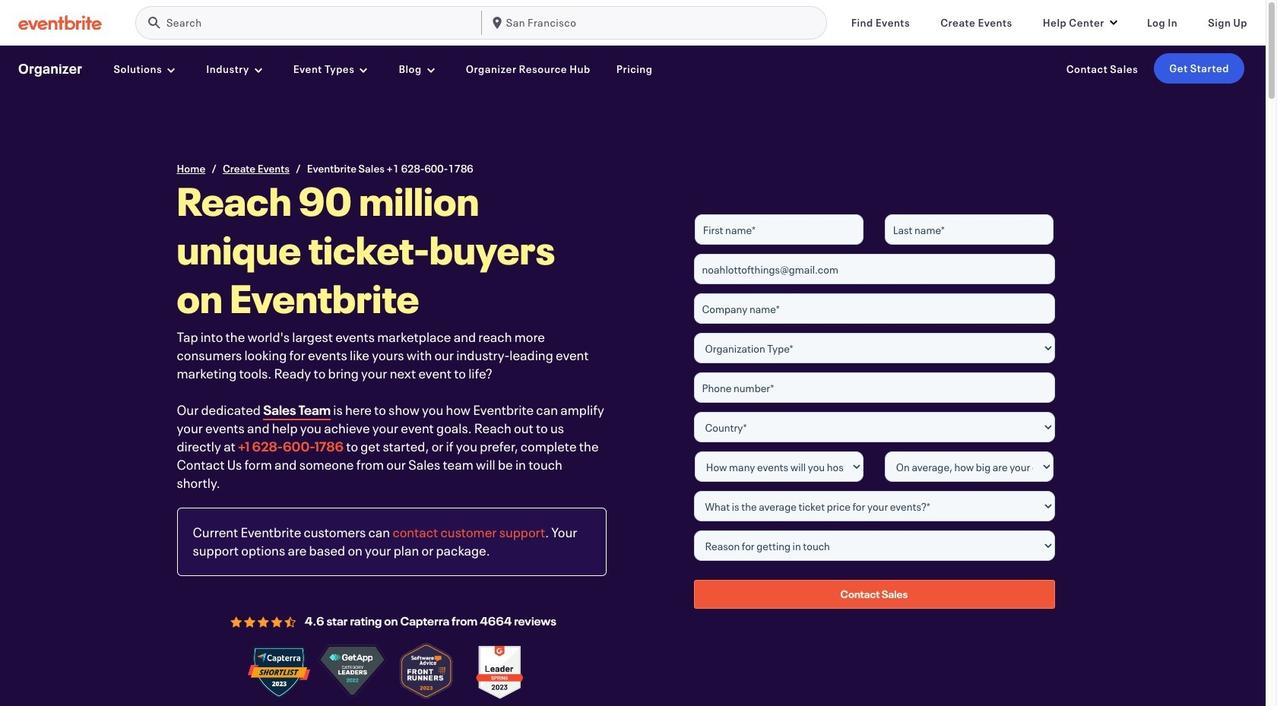 Task type: locate. For each thing, give the bounding box(es) containing it.
log in element
[[1147, 15, 1178, 30]]

First name* text field
[[695, 215, 864, 245]]

None submit
[[694, 580, 1055, 609]]

sign up element
[[1208, 15, 1248, 30]]



Task type: vqa. For each thing, say whether or not it's contained in the screenshot.
3rd display default icon from the top
no



Task type: describe. For each thing, give the bounding box(es) containing it.
create events element
[[941, 15, 1013, 30]]

Phone number* telephone field
[[694, 373, 1055, 403]]

Last name* text field
[[885, 215, 1054, 245]]

secondary organizer element
[[0, 46, 1266, 91]]

Work Email* email field
[[694, 254, 1055, 285]]

eventbrite image
[[18, 15, 102, 30]]

find events element
[[851, 15, 910, 30]]

Company name* text field
[[694, 294, 1055, 324]]



